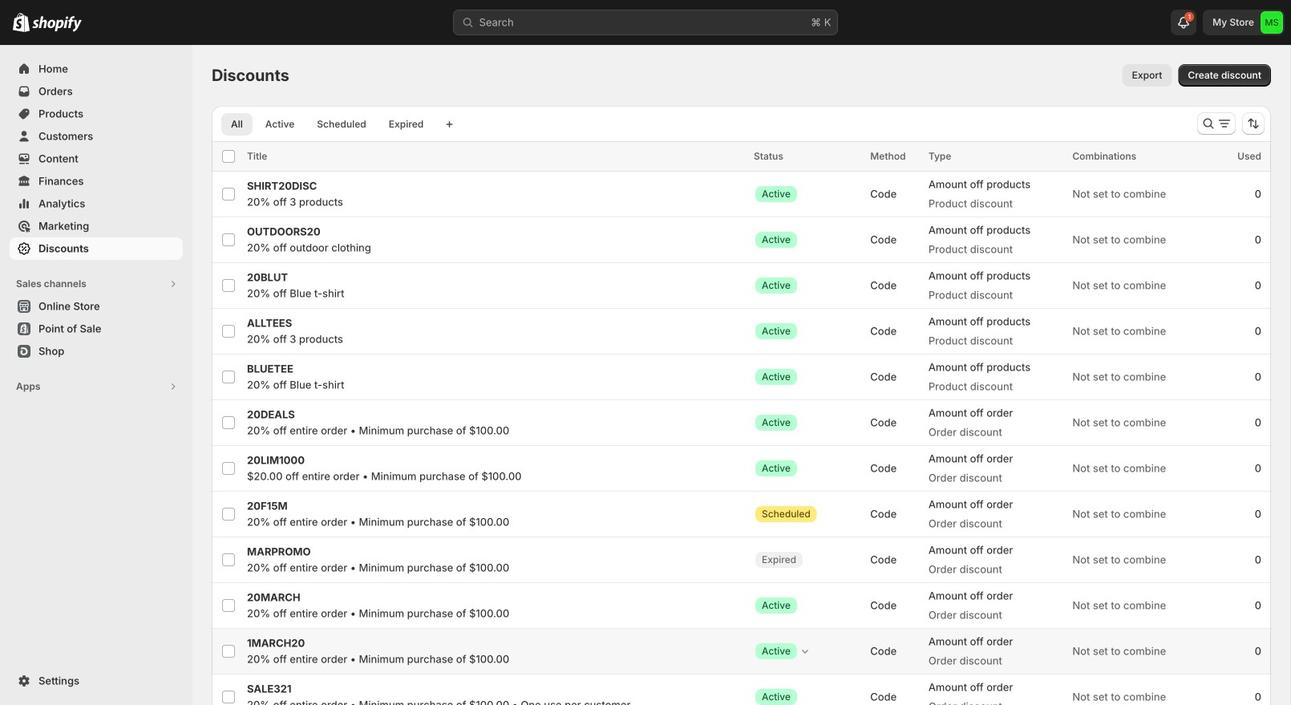 Task type: describe. For each thing, give the bounding box(es) containing it.
shopify image
[[13, 13, 30, 32]]

my store image
[[1261, 11, 1283, 34]]



Task type: vqa. For each thing, say whether or not it's contained in the screenshot.
tab list
yes



Task type: locate. For each thing, give the bounding box(es) containing it.
tab list
[[218, 112, 437, 136]]

shopify image
[[32, 16, 82, 32]]



